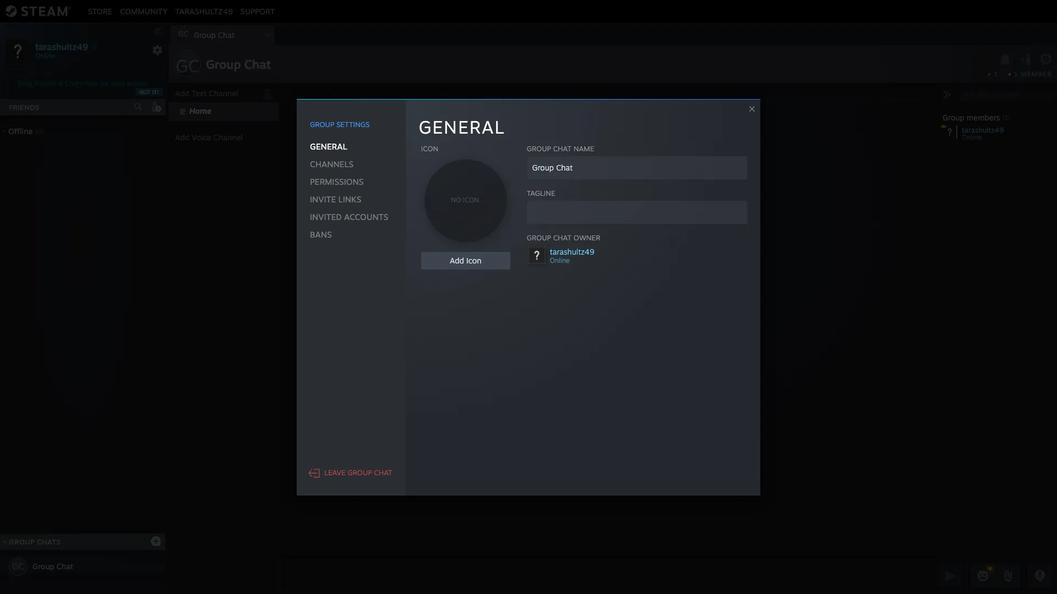 Task type: vqa. For each thing, say whether or not it's contained in the screenshot.
the copy button
no



Task type: describe. For each thing, give the bounding box(es) containing it.
gc inside gc group chat
[[178, 29, 189, 39]]

group settings
[[310, 120, 370, 129]]

drag friends & chats here for easy access
[[18, 79, 147, 88]]

17,
[[479, 97, 487, 104]]

1 vertical spatial chats
[[37, 538, 61, 547]]

no icon
[[451, 196, 479, 204]]

collapse chats list image
[[0, 540, 13, 545]]

chat right leave
[[374, 469, 393, 478]]

tarashultz49 down group chat owner
[[550, 247, 595, 256]]

friday, november 17, 2023
[[432, 97, 502, 104]]

add for add voice channel
[[175, 133, 190, 142]]

text
[[192, 89, 207, 98]]

1 vertical spatial general
[[310, 141, 347, 152]]

support link
[[237, 6, 279, 16]]

add icon
[[450, 256, 482, 265]]

collapse member list image
[[943, 90, 952, 99]]

online inside tarashultz49 online
[[962, 133, 982, 142]]

tarashultz49 down members
[[962, 126, 1004, 134]]

invited
[[310, 212, 342, 222]]

member
[[1021, 70, 1052, 78]]

settings
[[336, 120, 370, 129]]

chat down group chats at the left bottom of the page
[[57, 562, 73, 572]]

store link
[[84, 6, 116, 16]]

manage group chat settings image
[[1040, 53, 1054, 68]]

1 vertical spatial group chat
[[32, 562, 73, 572]]

voice
[[192, 133, 211, 142]]

name
[[574, 144, 595, 153]]

1 horizontal spatial group chat
[[206, 57, 271, 72]]

0 vertical spatial icon
[[421, 144, 439, 153]]

gc group chat
[[178, 29, 235, 40]]

add icon button
[[421, 252, 510, 270]]

unpin channel list image
[[260, 86, 274, 100]]

tarashultz49 up gc group chat
[[175, 6, 233, 16]]

chat left "owner"
[[553, 233, 572, 242]]

2 vertical spatial gc
[[12, 562, 24, 573]]

community link
[[116, 6, 171, 16]]

group chats
[[9, 538, 61, 547]]

here
[[85, 79, 98, 88]]

add a friend image
[[150, 101, 162, 113]]

invite a friend to this group chat image
[[1019, 52, 1034, 66]]

offline
[[8, 127, 33, 136]]

submit image
[[944, 569, 958, 584]]

manage friends list settings image
[[152, 45, 163, 56]]

group chat name
[[527, 144, 595, 153]]

1 vertical spatial gc
[[176, 55, 200, 77]]

support
[[241, 6, 275, 16]]

invited accounts
[[310, 212, 388, 222]]

channel for add voice channel
[[214, 133, 243, 142]]

icon for no
[[463, 196, 479, 204]]



Task type: locate. For each thing, give the bounding box(es) containing it.
0 vertical spatial chats
[[65, 79, 83, 88]]

0 horizontal spatial group chat
[[32, 562, 73, 572]]

search my friends list image
[[133, 102, 143, 112]]

None text field
[[527, 156, 747, 179], [527, 201, 747, 224], [527, 156, 747, 179], [527, 201, 747, 224]]

add inside "button"
[[450, 256, 464, 265]]

tarashultz49 link
[[171, 6, 237, 16]]

close this tab image
[[262, 32, 273, 39]]

group
[[194, 30, 216, 40], [206, 57, 241, 72], [943, 113, 965, 122], [310, 120, 334, 129], [527, 144, 551, 153], [527, 233, 551, 242], [348, 469, 372, 478], [9, 538, 35, 547], [32, 562, 54, 572]]

icon inside "button"
[[466, 256, 482, 265]]

0 horizontal spatial chats
[[37, 538, 61, 547]]

invite
[[310, 194, 336, 205]]

friends down drag
[[9, 103, 40, 112]]

add text channel
[[175, 89, 238, 98]]

1 vertical spatial add
[[175, 133, 190, 142]]

1 1 from the left
[[994, 70, 998, 78]]

access
[[127, 79, 147, 88]]

links
[[338, 194, 361, 205]]

gc down tarashultz49 link
[[178, 29, 189, 39]]

online down group chat owner
[[550, 256, 570, 265]]

channels
[[310, 159, 354, 169]]

accounts
[[344, 212, 388, 222]]

gc
[[178, 29, 189, 39], [176, 55, 200, 77], [12, 562, 24, 573]]

1 vertical spatial channel
[[214, 133, 243, 142]]

general
[[419, 116, 505, 138], [310, 141, 347, 152]]

1 vertical spatial icon
[[463, 196, 479, 204]]

permissions
[[310, 177, 364, 187]]

2 vertical spatial icon
[[466, 256, 482, 265]]

None text field
[[282, 563, 936, 590]]

gc up text
[[176, 55, 200, 77]]

0 horizontal spatial general
[[310, 141, 347, 152]]

chats right collapse chats list image
[[37, 538, 61, 547]]

leave
[[324, 469, 346, 478]]

create a group chat image
[[150, 536, 161, 547]]

0 horizontal spatial 1
[[994, 70, 998, 78]]

0 vertical spatial friends
[[34, 79, 57, 88]]

store
[[88, 6, 112, 16]]

channel right text
[[209, 89, 238, 98]]

1 member
[[1015, 70, 1052, 78]]

1 vertical spatial friends
[[9, 103, 40, 112]]

tarashultz49
[[175, 6, 233, 16], [35, 41, 88, 52], [962, 126, 1004, 134], [550, 247, 595, 256]]

&
[[59, 79, 63, 88]]

invite links
[[310, 194, 361, 205]]

1 horizontal spatial general
[[419, 116, 505, 138]]

group chat down group chats at the left bottom of the page
[[32, 562, 73, 572]]

home
[[189, 106, 211, 116]]

0 vertical spatial add
[[175, 89, 190, 98]]

chat down tarashultz49 link
[[218, 30, 235, 40]]

2023
[[488, 97, 502, 104]]

0 vertical spatial online
[[962, 133, 982, 142]]

1 for 1
[[994, 70, 998, 78]]

icon
[[421, 144, 439, 153], [463, 196, 479, 204], [466, 256, 482, 265]]

friends left &
[[34, 79, 57, 88]]

group chat
[[206, 57, 271, 72], [32, 562, 73, 572]]

members
[[967, 113, 1000, 122]]

leave group chat
[[324, 469, 393, 478]]

add for add icon
[[450, 256, 464, 265]]

no
[[451, 196, 461, 204]]

chat left name
[[553, 144, 572, 153]]

friday,
[[432, 97, 449, 104]]

group chat owner
[[527, 233, 601, 242]]

1 vertical spatial online
[[550, 256, 570, 265]]

gc down collapse chats list image
[[12, 562, 24, 573]]

tarashultz49 up &
[[35, 41, 88, 52]]

general up channels at the top
[[310, 141, 347, 152]]

bans
[[310, 229, 332, 240]]

1 up the filter by name text field
[[994, 70, 998, 78]]

0 vertical spatial general
[[419, 116, 505, 138]]

group inside gc group chat
[[194, 30, 216, 40]]

2 vertical spatial add
[[450, 256, 464, 265]]

for
[[100, 79, 109, 88]]

channel right voice
[[214, 133, 243, 142]]

group chat down close this tab icon
[[206, 57, 271, 72]]

1 horizontal spatial chats
[[65, 79, 83, 88]]

november
[[451, 97, 478, 104]]

add for add text channel
[[175, 89, 190, 98]]

tarashultz49 online
[[962, 126, 1004, 142]]

0 horizontal spatial online
[[550, 256, 570, 265]]

1 horizontal spatial 1
[[1015, 70, 1019, 78]]

chats right &
[[65, 79, 83, 88]]

0 vertical spatial channel
[[209, 89, 238, 98]]

channel for add text channel
[[209, 89, 238, 98]]

tagline
[[527, 189, 556, 197]]

icon for add
[[466, 256, 482, 265]]

general down november at the left
[[419, 116, 505, 138]]

owner
[[574, 233, 601, 242]]

chat inside gc group chat
[[218, 30, 235, 40]]

2 1 from the left
[[1015, 70, 1019, 78]]

add voice channel
[[175, 133, 243, 142]]

online
[[962, 133, 982, 142], [550, 256, 570, 265]]

group members
[[943, 113, 1000, 122]]

1
[[994, 70, 998, 78], [1015, 70, 1019, 78]]

1 left member
[[1015, 70, 1019, 78]]

channel
[[209, 89, 238, 98], [214, 133, 243, 142]]

0 vertical spatial group chat
[[206, 57, 271, 72]]

1 for 1 member
[[1015, 70, 1019, 78]]

send special image
[[1002, 570, 1015, 583]]

online down group members
[[962, 133, 982, 142]]

friends
[[34, 79, 57, 88], [9, 103, 40, 112]]

drag
[[18, 79, 32, 88]]

chat
[[218, 30, 235, 40], [244, 57, 271, 72], [553, 144, 572, 153], [553, 233, 572, 242], [374, 469, 393, 478], [57, 562, 73, 572]]

easy
[[111, 79, 125, 88]]

add
[[175, 89, 190, 98], [175, 133, 190, 142], [450, 256, 464, 265]]

0 vertical spatial gc
[[178, 29, 189, 39]]

community
[[120, 6, 168, 16]]

chats
[[65, 79, 83, 88], [37, 538, 61, 547]]

1 horizontal spatial online
[[962, 133, 982, 142]]

Filter by Name text field
[[958, 88, 1053, 102]]

manage notification settings image
[[999, 53, 1013, 66]]

chat down close this tab icon
[[244, 57, 271, 72]]



